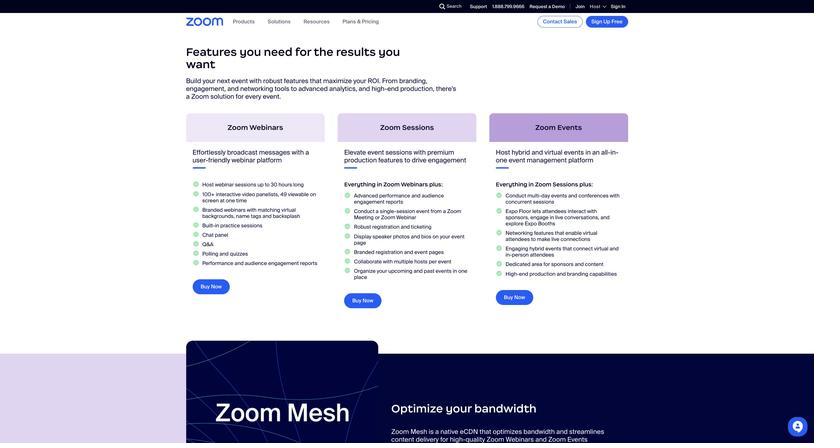 Task type: locate. For each thing, give the bounding box(es) containing it.
1 vertical spatial features
[[378, 156, 403, 165]]

on right bios
[[433, 233, 439, 240]]

conferences
[[579, 193, 609, 199]]

1 you from the left
[[240, 45, 261, 59]]

buy for zoom events
[[504, 294, 513, 301]]

that inside 'zoom mesh is a native ecdn that optimizes bandwidth and streamlines content delivery for high-quality zoom webinars and zoom events'
[[480, 428, 491, 436]]

event right per
[[438, 258, 451, 265]]

registration for robust
[[372, 224, 400, 231]]

2 horizontal spatial buy
[[504, 294, 513, 301]]

bandwidth right optimizes
[[524, 428, 555, 436]]

bios
[[421, 233, 432, 240]]

0 vertical spatial attendees
[[543, 208, 567, 215]]

events right "day"
[[551, 193, 567, 199]]

bandwidth
[[475, 402, 537, 416], [524, 428, 555, 436]]

1 platform from the left
[[257, 156, 282, 165]]

live inside expo floor lets attendees interact with sponsors, engage in live conversations, and explore expo booths
[[555, 214, 563, 221]]

need
[[264, 45, 293, 59]]

for right is
[[441, 436, 449, 443]]

2 horizontal spatial buy now link
[[496, 290, 533, 305]]

branded down screen
[[202, 207, 223, 213]]

expo down concurrent on the top of the page
[[506, 208, 518, 215]]

sign up free link
[[586, 16, 628, 28]]

1 vertical spatial expo
[[525, 221, 537, 227]]

plus: up conferences
[[580, 181, 593, 188]]

that
[[310, 77, 322, 85], [555, 230, 565, 237], [563, 246, 572, 252], [480, 428, 491, 436]]

results
[[336, 45, 376, 59]]

sessions down zoom sessions
[[386, 148, 412, 157]]

place
[[354, 274, 367, 281]]

end inside 'build your next event with robust features that maximize your roi. from branding, engagement, and networking tools to advanced analytics, and high-end production, there's a zoom solution for every event.'
[[387, 85, 399, 93]]

with up every
[[250, 77, 262, 85]]

search image
[[439, 4, 445, 9], [439, 4, 445, 9]]

now for zoom events
[[514, 294, 525, 301]]

1 vertical spatial branded
[[354, 249, 375, 256]]

zoom up "day"
[[535, 181, 552, 188]]

registration up speaker
[[372, 224, 400, 231]]

your up "native"
[[446, 402, 472, 416]]

your for build
[[203, 77, 216, 85]]

1 everything from the left
[[344, 181, 376, 188]]

0 vertical spatial webinar
[[232, 156, 255, 165]]

1 horizontal spatial content
[[585, 261, 604, 268]]

one for event
[[496, 156, 507, 165]]

0 vertical spatial features
[[284, 77, 309, 85]]

features inside networking features that enable virtual attendees to make live connections
[[534, 230, 554, 237]]

for inside features you need for the results you want
[[295, 45, 311, 59]]

0 horizontal spatial one
[[226, 197, 235, 204]]

conduct
[[506, 193, 526, 199], [354, 208, 375, 215]]

now
[[211, 284, 222, 290], [514, 294, 525, 301], [363, 297, 374, 304]]

content left delivery
[[391, 436, 414, 443]]

event right elevate
[[368, 148, 384, 157]]

sales
[[564, 18, 577, 25]]

1 horizontal spatial everything
[[496, 181, 527, 188]]

1 horizontal spatial features
[[378, 156, 403, 165]]

0 vertical spatial branded
[[202, 207, 223, 213]]

the
[[314, 45, 334, 59]]

one inside 100+ interactive video panelists, 49 viewable on screen at one time
[[226, 197, 235, 204]]

networking
[[506, 230, 533, 237]]

and inside engaging hybrid events that connect virtual and in-person attendees
[[610, 246, 619, 252]]

1 vertical spatial in-
[[506, 252, 512, 259]]

content
[[585, 261, 604, 268], [391, 436, 414, 443]]

2 horizontal spatial features
[[534, 230, 554, 237]]

on inside 100+ interactive video panelists, 49 viewable on screen at one time
[[310, 191, 316, 198]]

in right engage
[[550, 214, 554, 221]]

explore
[[506, 221, 524, 227]]

1 vertical spatial engagement
[[354, 199, 385, 206]]

0 vertical spatial on
[[310, 191, 316, 198]]

in-
[[611, 148, 619, 157], [506, 252, 512, 259]]

panelists,
[[256, 191, 279, 198]]

1 horizontal spatial reports
[[386, 199, 403, 206]]

0 vertical spatial live
[[555, 214, 563, 221]]

events inside conduct multi-day events and conferences with concurrent sessions
[[551, 193, 567, 199]]

webinars
[[224, 207, 246, 213]]

webinar
[[232, 156, 255, 165], [215, 182, 234, 188]]

0 horizontal spatial production
[[344, 156, 377, 165]]

branded for branded registration and event pages
[[354, 249, 375, 256]]

expo down floor
[[525, 221, 537, 227]]

on inside display speaker photos and bios on your event page
[[433, 233, 439, 240]]

sessions up the lets
[[533, 199, 555, 206]]

engage
[[531, 214, 549, 221]]

1 horizontal spatial sessions
[[553, 181, 578, 188]]

to left make
[[531, 236, 536, 243]]

event inside display speaker photos and bios on your event page
[[452, 233, 465, 240]]

2 everything from the left
[[496, 181, 527, 188]]

on right viewable
[[310, 191, 316, 198]]

your for optimize
[[446, 402, 472, 416]]

0 vertical spatial host
[[590, 4, 601, 9]]

dedicated area for sponsors and content
[[506, 261, 604, 268]]

you up from
[[379, 45, 400, 59]]

backgrounds,
[[202, 213, 235, 220]]

a inside 'zoom mesh is a native ecdn that optimizes bandwidth and streamlines content delivery for high-quality zoom webinars and zoom events'
[[435, 428, 439, 436]]

and inside display speaker photos and bios on your event page
[[411, 233, 420, 240]]

1 horizontal spatial now
[[363, 297, 374, 304]]

1 vertical spatial events
[[568, 436, 588, 443]]

1 horizontal spatial audience
[[422, 193, 444, 199]]

conduct for conduct a single-session event from a zoom meeting or zoom webinar
[[354, 208, 375, 215]]

buy down performance
[[201, 284, 210, 290]]

virtual inside networking features that enable virtual attendees to make live connections
[[583, 230, 598, 237]]

buy now down high-
[[504, 294, 525, 301]]

high- inside 'build your next event with robust features that maximize your roi. from branding, engagement, and networking tools to advanced analytics, and high-end production, there's a zoom solution for every event.'
[[372, 85, 387, 93]]

event
[[232, 77, 248, 85], [368, 148, 384, 157], [509, 156, 525, 165], [416, 208, 430, 215], [452, 233, 465, 240], [415, 249, 428, 256], [438, 258, 451, 265]]

1 horizontal spatial sign
[[611, 4, 621, 9]]

sessions up the elevate event sessions with premium production features to drive engagement
[[402, 123, 434, 132]]

1 horizontal spatial buy now link
[[344, 294, 382, 309]]

that down connections
[[563, 246, 572, 252]]

buy for zoom webinars
[[201, 284, 210, 290]]

in left an
[[586, 148, 591, 157]]

everything in zoom webinars plus:
[[344, 181, 443, 188]]

hybrid inside engaging hybrid events that connect virtual and in-person attendees
[[530, 246, 544, 252]]

None search field
[[416, 1, 441, 12]]

0 vertical spatial sign
[[611, 4, 621, 9]]

conduct up floor
[[506, 193, 526, 199]]

event right bios
[[452, 233, 465, 240]]

0 horizontal spatial conduct
[[354, 208, 375, 215]]

2 plus: from the left
[[580, 181, 593, 188]]

bandwidth up optimizes
[[475, 402, 537, 416]]

1 horizontal spatial buy
[[352, 297, 362, 304]]

0 horizontal spatial host
[[202, 182, 214, 188]]

0 horizontal spatial in-
[[506, 252, 512, 259]]

buy down high-
[[504, 294, 513, 301]]

buy now
[[201, 284, 222, 290], [504, 294, 525, 301], [352, 297, 374, 304]]

you left need
[[240, 45, 261, 59]]

sign left "in"
[[611, 4, 621, 9]]

1 horizontal spatial host
[[496, 148, 510, 157]]

registration up collaborate with multiple hosts per event on the bottom of the page
[[376, 249, 403, 256]]

0 horizontal spatial everything
[[344, 181, 376, 188]]

buy now link down high-
[[496, 290, 533, 305]]

0 vertical spatial conduct
[[506, 193, 526, 199]]

virtual down zoom events at the top right
[[545, 148, 563, 157]]

0 horizontal spatial platform
[[257, 156, 282, 165]]

1 vertical spatial audience
[[245, 260, 267, 267]]

1 vertical spatial reports
[[300, 260, 318, 267]]

conduct inside conduct multi-day events and conferences with concurrent sessions
[[506, 193, 526, 199]]

0 vertical spatial hybrid
[[512, 148, 530, 157]]

with inside branded webinars with matching virtual backgrounds, name tags and backsplash
[[247, 207, 257, 213]]

2 horizontal spatial host
[[590, 4, 601, 9]]

features up everything in zoom webinars plus:
[[378, 156, 403, 165]]

for inside 'build your next event with robust features that maximize your roi. from branding, engagement, and networking tools to advanced analytics, and high-end production, there's a zoom solution for every event.'
[[236, 92, 244, 101]]

2 vertical spatial attendees
[[530, 252, 554, 259]]

streamlines
[[569, 428, 604, 436]]

0 vertical spatial registration
[[372, 224, 400, 231]]

1 vertical spatial end
[[519, 271, 528, 278]]

everything up advanced
[[344, 181, 376, 188]]

for left every
[[236, 92, 244, 101]]

host
[[590, 4, 601, 9], [496, 148, 510, 157], [202, 182, 214, 188]]

for right the area at the bottom right
[[544, 261, 550, 268]]

now down high-
[[514, 294, 525, 301]]

features down features you need for the results you want
[[284, 77, 309, 85]]

high- inside 'zoom mesh is a native ecdn that optimizes bandwidth and streamlines content delivery for high-quality zoom webinars and zoom events'
[[450, 436, 466, 443]]

1 plus: from the left
[[429, 181, 443, 188]]

1 horizontal spatial conduct
[[506, 193, 526, 199]]

zoom up the elevate event sessions with premium production features to drive engagement
[[380, 123, 401, 132]]

everything up concurrent on the top of the page
[[496, 181, 527, 188]]

virtual inside host hybrid and virtual events in an all-in- one event management platform
[[545, 148, 563, 157]]

in
[[586, 148, 591, 157], [377, 181, 382, 188], [529, 181, 534, 188], [550, 214, 554, 221], [215, 222, 219, 229], [453, 268, 457, 275]]

zoom
[[191, 92, 209, 101], [228, 123, 248, 132], [380, 123, 401, 132], [536, 123, 556, 132], [384, 181, 400, 188], [535, 181, 552, 188], [447, 208, 461, 215], [381, 214, 395, 221], [391, 428, 409, 436], [487, 436, 504, 443], [548, 436, 566, 443]]

features for to
[[378, 156, 403, 165]]

1 vertical spatial high-
[[450, 436, 466, 443]]

0 horizontal spatial webinars
[[250, 123, 283, 132]]

practice
[[220, 222, 240, 229]]

0 vertical spatial webinars
[[250, 123, 283, 132]]

platform inside host hybrid and virtual events in an all-in- one event management platform
[[569, 156, 594, 165]]

conduct inside conduct a single-session event from a zoom meeting or zoom webinar
[[354, 208, 375, 215]]

one inside the organize your upcoming and past events in one place
[[458, 268, 468, 275]]

multiple
[[394, 258, 413, 265]]

attendees up engaging
[[506, 236, 530, 243]]

1 vertical spatial webinars
[[401, 181, 428, 188]]

dedicated
[[506, 261, 531, 268]]

in inside host hybrid and virtual events in an all-in- one event management platform
[[586, 148, 591, 157]]

event right next
[[232, 77, 248, 85]]

everything for zoom sessions
[[344, 181, 376, 188]]

to right tools
[[291, 85, 297, 93]]

0 horizontal spatial buy now link
[[193, 280, 230, 295]]

end down dedicated on the bottom
[[519, 271, 528, 278]]

live right make
[[552, 236, 560, 243]]

2 you from the left
[[379, 45, 400, 59]]

1 vertical spatial attendees
[[506, 236, 530, 243]]

2 horizontal spatial webinars
[[506, 436, 534, 443]]

host inside host hybrid and virtual events in an all-in- one event management platform
[[496, 148, 510, 157]]

and inside branded webinars with matching virtual backgrounds, name tags and backsplash
[[263, 213, 272, 220]]

buy now for zoom sessions
[[352, 297, 374, 304]]

events inside the organize your upcoming and past events in one place
[[436, 268, 452, 275]]

one for time
[[226, 197, 235, 204]]

to left drive
[[405, 156, 410, 165]]

buy now link for zoom webinars
[[193, 280, 230, 295]]

0 horizontal spatial buy now
[[201, 284, 222, 290]]

buy down place
[[352, 297, 362, 304]]

1 horizontal spatial end
[[519, 271, 528, 278]]

branded for branded webinars with matching virtual backgrounds, name tags and backsplash
[[202, 207, 223, 213]]

that inside 'build your next event with robust features that maximize your roi. from branding, engagement, and networking tools to advanced analytics, and high-end production, there's a zoom solution for every event.'
[[310, 77, 322, 85]]

time
[[236, 197, 247, 204]]

2 platform from the left
[[569, 156, 594, 165]]

2 vertical spatial webinars
[[506, 436, 534, 443]]

in- up dedicated on the bottom
[[506, 252, 512, 259]]

sign in link
[[611, 4, 626, 9]]

1 horizontal spatial you
[[379, 45, 400, 59]]

1 vertical spatial live
[[552, 236, 560, 243]]

in- inside engaging hybrid events that connect virtual and in-person attendees
[[506, 252, 512, 259]]

buy now down place
[[352, 297, 374, 304]]

events left an
[[564, 148, 584, 157]]

audience down quizzes
[[245, 260, 267, 267]]

webinar inside effortlessly broadcast messages with a user-friendly webinar platform
[[232, 156, 255, 165]]

0 vertical spatial production
[[344, 156, 377, 165]]

for left the the on the top left
[[295, 45, 311, 59]]

1 horizontal spatial in-
[[611, 148, 619, 157]]

features
[[284, 77, 309, 85], [378, 156, 403, 165], [534, 230, 554, 237]]

1 horizontal spatial on
[[433, 233, 439, 240]]

buy now link for zoom sessions
[[344, 294, 382, 309]]

features inside 'build your next event with robust features that maximize your roi. from branding, engagement, and networking tools to advanced analytics, and high-end production, there's a zoom solution for every event.'
[[284, 77, 309, 85]]

speaker
[[373, 233, 392, 240]]

buy now link down place
[[344, 294, 382, 309]]

content up capabilities
[[585, 261, 604, 268]]

audience up the from
[[422, 193, 444, 199]]

now down place
[[363, 297, 374, 304]]

virtual right "enable"
[[583, 230, 598, 237]]

your
[[203, 77, 216, 85], [354, 77, 366, 85], [440, 233, 450, 240], [377, 268, 387, 275], [446, 402, 472, 416]]

bandwidth inside 'zoom mesh is a native ecdn that optimizes bandwidth and streamlines content delivery for high-quality zoom webinars and zoom events'
[[524, 428, 555, 436]]

1 horizontal spatial plus:
[[580, 181, 593, 188]]

networking
[[240, 85, 273, 93]]

2 horizontal spatial one
[[496, 156, 507, 165]]

branded inside branded webinars with matching virtual backgrounds, name tags and backsplash
[[202, 207, 223, 213]]

that right the ecdn
[[480, 428, 491, 436]]

zoom up performance
[[384, 181, 400, 188]]

registration
[[372, 224, 400, 231], [376, 249, 403, 256]]

plus: up the from
[[429, 181, 443, 188]]

mesh
[[411, 428, 427, 436]]

0 vertical spatial expo
[[506, 208, 518, 215]]

plus: for zoom events
[[580, 181, 593, 188]]

attendees inside expo floor lets attendees interact with sponsors, engage in live conversations, and explore expo booths
[[543, 208, 567, 215]]

hybrid inside host hybrid and virtual events in an all-in- one event management platform
[[512, 148, 530, 157]]

virtual right connect
[[594, 246, 609, 252]]

there's
[[436, 85, 456, 93]]

and inside advanced performance and audience engagement reports
[[412, 193, 421, 199]]

buy now down performance
[[201, 284, 222, 290]]

1 horizontal spatial expo
[[525, 221, 537, 227]]

in right "past" at the right bottom
[[453, 268, 457, 275]]

sign left up
[[592, 18, 603, 25]]

live
[[555, 214, 563, 221], [552, 236, 560, 243]]

expo floor lets attendees interact with sponsors, engage in live conversations, and explore expo booths
[[506, 208, 610, 227]]

with right interact
[[587, 208, 597, 215]]

1 horizontal spatial branded
[[354, 249, 375, 256]]

1 vertical spatial one
[[226, 197, 235, 204]]

2 vertical spatial one
[[458, 268, 468, 275]]

engaging
[[506, 246, 528, 252]]

reports
[[386, 199, 403, 206], [300, 260, 318, 267]]

with inside effortlessly broadcast messages with a user-friendly webinar platform
[[292, 148, 304, 157]]

2 vertical spatial host
[[202, 182, 214, 188]]

100+ interactive video panelists, 49 viewable on screen at one time
[[202, 191, 316, 204]]

meeting
[[354, 214, 374, 221]]

resources
[[304, 18, 330, 25]]

engagement,
[[186, 85, 226, 93]]

tools
[[275, 85, 290, 93]]

events down per
[[436, 268, 452, 275]]

buy now for zoom events
[[504, 294, 525, 301]]

0 vertical spatial sessions
[[402, 123, 434, 132]]

event inside conduct a single-session event from a zoom meeting or zoom webinar
[[416, 208, 430, 215]]

zoom up broadcast
[[228, 123, 248, 132]]

1 horizontal spatial buy now
[[352, 297, 374, 304]]

0 vertical spatial content
[[585, 261, 604, 268]]

and inside expo floor lets attendees interact with sponsors, engage in live conversations, and explore expo booths
[[601, 214, 610, 221]]

1 horizontal spatial webinars
[[401, 181, 428, 188]]

event up hosts at the right
[[415, 249, 428, 256]]

with
[[250, 77, 262, 85], [292, 148, 304, 157], [414, 148, 426, 157], [610, 193, 620, 199], [247, 207, 257, 213], [587, 208, 597, 215], [383, 258, 393, 265]]

branded webinars with matching virtual backgrounds, name tags and backsplash
[[202, 207, 300, 220]]

attendees up the area at the bottom right
[[530, 252, 554, 259]]

broadcast
[[227, 148, 258, 157]]

engagement inside the elevate event sessions with premium production features to drive engagement
[[428, 156, 466, 165]]

platform left 'all-'
[[569, 156, 594, 165]]

webinars inside 'zoom mesh is a native ecdn that optimizes bandwidth and streamlines content delivery for high-quality zoom webinars and zoom events'
[[506, 436, 534, 443]]

optimize your bandwidth
[[391, 402, 537, 416]]

with left 'premium'
[[414, 148, 426, 157]]

matching
[[258, 207, 280, 213]]

1 vertical spatial on
[[433, 233, 439, 240]]

booths
[[538, 221, 556, 227]]

solution
[[210, 92, 234, 101]]

events down networking features that enable virtual attendees to make live connections
[[546, 246, 562, 252]]

1 horizontal spatial platform
[[569, 156, 594, 165]]

expo
[[506, 208, 518, 215], [525, 221, 537, 227]]

make
[[537, 236, 550, 243]]

with right messages in the left top of the page
[[292, 148, 304, 157]]

virtual down the 49
[[282, 207, 296, 213]]

zoom logo image
[[186, 18, 223, 26]]

sessions inside conduct multi-day events and conferences with concurrent sessions
[[533, 199, 555, 206]]

1 horizontal spatial production
[[530, 271, 556, 278]]

0 horizontal spatial high-
[[372, 85, 387, 93]]

0 horizontal spatial sign
[[592, 18, 603, 25]]

your inside the organize your upcoming and past events in one place
[[377, 268, 387, 275]]

events
[[558, 123, 582, 132], [568, 436, 588, 443]]

1 vertical spatial registration
[[376, 249, 403, 256]]

zoom down build
[[191, 92, 209, 101]]

0 vertical spatial in-
[[611, 148, 619, 157]]

everything
[[344, 181, 376, 188], [496, 181, 527, 188]]

from
[[382, 77, 398, 85]]

features inside the elevate event sessions with premium production features to drive engagement
[[378, 156, 403, 165]]

now for zoom sessions
[[363, 297, 374, 304]]

robust
[[354, 224, 371, 231]]

event inside the elevate event sessions with premium production features to drive engagement
[[368, 148, 384, 157]]

engagement
[[428, 156, 466, 165], [354, 199, 385, 206], [268, 260, 299, 267]]

high-end production and branding capabilities
[[506, 271, 617, 278]]

1 horizontal spatial engagement
[[354, 199, 385, 206]]

build
[[186, 77, 201, 85]]

your left next
[[203, 77, 216, 85]]

features down booths
[[534, 230, 554, 237]]

0 vertical spatial audience
[[422, 193, 444, 199]]

everything for zoom events
[[496, 181, 527, 188]]

0 vertical spatial engagement
[[428, 156, 466, 165]]

that left "enable"
[[555, 230, 565, 237]]

1 horizontal spatial high-
[[450, 436, 466, 443]]

and inside conduct multi-day events and conferences with concurrent sessions
[[569, 193, 578, 199]]

0 vertical spatial reports
[[386, 199, 403, 206]]

high-
[[372, 85, 387, 93], [450, 436, 466, 443]]

one inside host hybrid and virtual events in an all-in- one event management platform
[[496, 156, 507, 165]]

host webinar sessions up to 30 hours long
[[202, 182, 304, 188]]

conduct for conduct multi-day events and conferences with concurrent sessions
[[506, 193, 526, 199]]

enable
[[566, 230, 582, 237]]

your left roi.
[[354, 77, 366, 85]]

1 vertical spatial content
[[391, 436, 414, 443]]

end right roi.
[[387, 85, 399, 93]]

0 horizontal spatial buy
[[201, 284, 210, 290]]

production inside the elevate event sessions with premium production features to drive engagement
[[344, 156, 377, 165]]

attendees up booths
[[543, 208, 567, 215]]

2 horizontal spatial now
[[514, 294, 525, 301]]

0 horizontal spatial end
[[387, 85, 399, 93]]

your up pages
[[440, 233, 450, 240]]

webinar right friendly
[[232, 156, 255, 165]]

live left interact
[[555, 214, 563, 221]]

that left maximize
[[310, 77, 322, 85]]

engagement inside advanced performance and audience engagement reports
[[354, 199, 385, 206]]

hours
[[279, 182, 292, 188]]

zoom webinars
[[228, 123, 283, 132]]

0 horizontal spatial you
[[240, 45, 261, 59]]

platform up 30
[[257, 156, 282, 165]]

0 horizontal spatial on
[[310, 191, 316, 198]]

0 vertical spatial high-
[[372, 85, 387, 93]]

a inside effortlessly broadcast messages with a user-friendly webinar platform
[[306, 148, 309, 157]]

event left the from
[[416, 208, 430, 215]]

0 horizontal spatial expo
[[506, 208, 518, 215]]

with inside expo floor lets attendees interact with sponsors, engage in live conversations, and explore expo booths
[[587, 208, 597, 215]]

management
[[527, 156, 567, 165]]

every
[[245, 92, 261, 101]]

2 vertical spatial features
[[534, 230, 554, 237]]

1 vertical spatial bandwidth
[[524, 428, 555, 436]]



Task type: vqa. For each thing, say whether or not it's contained in the screenshot.
Focus Mode link
no



Task type: describe. For each thing, give the bounding box(es) containing it.
host for host popup button
[[590, 4, 601, 9]]

at
[[220, 197, 225, 204]]

0 vertical spatial bandwidth
[[475, 402, 537, 416]]

1.888.799.9666 link
[[492, 4, 525, 9]]

join
[[576, 4, 585, 9]]

zoom left mesh
[[391, 428, 409, 436]]

all-
[[601, 148, 611, 157]]

in down backgrounds,
[[215, 222, 219, 229]]

&
[[357, 18, 361, 25]]

zoom up host hybrid and virtual events in an all-in- one event management platform
[[536, 123, 556, 132]]

lets
[[533, 208, 541, 215]]

zoom up robust registration and ticketing
[[381, 214, 395, 221]]

collaborate
[[354, 258, 382, 265]]

plus: for zoom sessions
[[429, 181, 443, 188]]

sign for sign up free
[[592, 18, 603, 25]]

0 horizontal spatial sessions
[[402, 123, 434, 132]]

zoom right the from
[[447, 208, 461, 215]]

zoom right quality
[[487, 436, 504, 443]]

sessions down tags
[[241, 222, 263, 229]]

0 horizontal spatial engagement
[[268, 260, 299, 267]]

session
[[397, 208, 415, 215]]

polling
[[202, 251, 218, 258]]

with inside 'build your next event with robust features that maximize your roi. from branding, engagement, and networking tools to advanced analytics, and high-end production, there's a zoom solution for every event.'
[[250, 77, 262, 85]]

performance
[[202, 260, 233, 267]]

1 vertical spatial webinar
[[215, 182, 234, 188]]

optimize
[[391, 402, 443, 416]]

attendees inside networking features that enable virtual attendees to make live connections
[[506, 236, 530, 243]]

photos
[[393, 233, 410, 240]]

sessions up video
[[235, 182, 256, 188]]

advanced
[[354, 193, 378, 199]]

request
[[530, 4, 548, 9]]

sponsors,
[[506, 214, 529, 221]]

robust
[[263, 77, 282, 85]]

sessions inside the elevate event sessions with premium production features to drive engagement
[[386, 148, 412, 157]]

support link
[[470, 4, 487, 9]]

0 horizontal spatial reports
[[300, 260, 318, 267]]

solutions
[[268, 18, 291, 25]]

request a demo
[[530, 4, 565, 9]]

features for that
[[284, 77, 309, 85]]

sign for sign in
[[611, 4, 621, 9]]

branding,
[[399, 77, 428, 85]]

in inside the organize your upcoming and past events in one place
[[453, 268, 457, 275]]

0 horizontal spatial audience
[[245, 260, 267, 267]]

everything in zoom sessions plus:
[[496, 181, 593, 188]]

analytics,
[[329, 85, 357, 93]]

zoom mesh image
[[186, 341, 378, 443]]

and inside host hybrid and virtual events in an all-in- one event management platform
[[532, 148, 543, 157]]

with inside the elevate event sessions with premium production features to drive engagement
[[414, 148, 426, 157]]

sponsors
[[551, 261, 574, 268]]

1 vertical spatial production
[[530, 271, 556, 278]]

multi-
[[528, 193, 542, 199]]

floor
[[519, 208, 531, 215]]

events inside host hybrid and virtual events in an all-in- one event management platform
[[564, 148, 584, 157]]

next
[[217, 77, 230, 85]]

hybrid for events
[[530, 246, 544, 252]]

single-
[[380, 208, 397, 215]]

past
[[424, 268, 435, 275]]

to inside the elevate event sessions with premium production features to drive engagement
[[405, 156, 410, 165]]

interact
[[568, 208, 586, 215]]

name
[[236, 213, 250, 220]]

in up multi-
[[529, 181, 534, 188]]

networking features that enable virtual attendees to make live connections
[[506, 230, 598, 243]]

want
[[186, 57, 215, 72]]

virtual inside branded webinars with matching virtual backgrounds, name tags and backsplash
[[282, 207, 296, 213]]

in up advanced
[[377, 181, 382, 188]]

to inside networking features that enable virtual attendees to make live connections
[[531, 236, 536, 243]]

events inside 'zoom mesh is a native ecdn that optimizes bandwidth and streamlines content delivery for high-quality zoom webinars and zoom events'
[[568, 436, 588, 443]]

buy for zoom sessions
[[352, 297, 362, 304]]

your inside display speaker photos and bios on your event page
[[440, 233, 450, 240]]

delivery
[[416, 436, 439, 443]]

in inside expo floor lets attendees interact with sponsors, engage in live conversations, and explore expo booths
[[550, 214, 554, 221]]

display
[[354, 233, 372, 240]]

contact
[[543, 18, 563, 25]]

effortlessly broadcast messages with a user-friendly webinar platform
[[193, 148, 309, 165]]

from
[[431, 208, 442, 215]]

in
[[622, 4, 626, 9]]

branded registration and event pages
[[354, 249, 444, 256]]

day
[[542, 193, 550, 199]]

that inside engaging hybrid events that connect virtual and in-person attendees
[[563, 246, 572, 252]]

effortlessly
[[193, 148, 226, 157]]

that inside networking features that enable virtual attendees to make live connections
[[555, 230, 565, 237]]

connect
[[573, 246, 593, 252]]

elevate
[[344, 148, 366, 157]]

conduct multi-day events and conferences with concurrent sessions
[[506, 193, 620, 206]]

advanced performance and audience engagement reports
[[354, 193, 444, 206]]

events inside engaging hybrid events that connect virtual and in-person attendees
[[546, 246, 562, 252]]

live inside networking features that enable virtual attendees to make live connections
[[552, 236, 560, 243]]

buy now link for zoom events
[[496, 290, 533, 305]]

q&a
[[202, 241, 214, 248]]

a inside 'build your next event with robust features that maximize your roi. from branding, engagement, and networking tools to advanced analytics, and high-end production, there's a zoom solution for every event.'
[[186, 92, 190, 101]]

sign in
[[611, 4, 626, 9]]

event.
[[263, 92, 281, 101]]

host button
[[590, 4, 606, 9]]

to right up
[[265, 182, 270, 188]]

event inside 'build your next event with robust features that maximize your roi. from branding, engagement, and networking tools to advanced analytics, and high-end production, there's a zoom solution for every event.'
[[232, 77, 248, 85]]

30
[[271, 182, 277, 188]]

advanced
[[299, 85, 328, 93]]

organize
[[354, 268, 376, 275]]

roi.
[[368, 77, 381, 85]]

interactive
[[216, 191, 241, 198]]

backsplash
[[273, 213, 300, 220]]

with inside conduct multi-day events and conferences with concurrent sessions
[[610, 193, 620, 199]]

chat
[[202, 232, 214, 239]]

polling and quizzes
[[202, 251, 248, 258]]

to inside 'build your next event with robust features that maximize your roi. from branding, engagement, and networking tools to advanced analytics, and high-end production, there's a zoom solution for every event.'
[[291, 85, 297, 93]]

and inside the organize your upcoming and past events in one place
[[414, 268, 423, 275]]

screen
[[202, 197, 219, 204]]

free
[[612, 18, 623, 25]]

video
[[242, 191, 255, 198]]

panel
[[215, 232, 228, 239]]

user-
[[193, 156, 208, 165]]

1 vertical spatial sessions
[[553, 181, 578, 188]]

host for host webinar sessions up to 30 hours long
[[202, 182, 214, 188]]

build your next event with robust features that maximize your roi. from branding, engagement, and networking tools to advanced analytics, and high-end production, there's a zoom solution for every event.
[[186, 77, 456, 101]]

built-in practice sessions
[[202, 222, 263, 229]]

your for organize
[[377, 268, 387, 275]]

audience inside advanced performance and audience engagement reports
[[422, 193, 444, 199]]

connections
[[561, 236, 591, 243]]

tags
[[251, 213, 261, 220]]

products button
[[233, 18, 255, 25]]

now for zoom webinars
[[211, 284, 222, 290]]

registration for branded
[[376, 249, 403, 256]]

features you need for the results you want
[[186, 45, 400, 72]]

premium
[[428, 148, 454, 157]]

robust registration and ticketing
[[354, 224, 432, 231]]

optimizes
[[493, 428, 522, 436]]

event inside host hybrid and virtual events in an all-in- one event management platform
[[509, 156, 525, 165]]

host for host hybrid and virtual events in an all-in- one event management platform
[[496, 148, 510, 157]]

buy now for zoom webinars
[[201, 284, 222, 290]]

zoom inside 'build your next event with robust features that maximize your roi. from branding, engagement, and networking tools to advanced analytics, and high-end production, there's a zoom solution for every event.'
[[191, 92, 209, 101]]

49
[[280, 191, 287, 198]]

concurrent
[[506, 199, 532, 206]]

hybrid for and
[[512, 148, 530, 157]]

plans
[[343, 18, 356, 25]]

with down branded registration and event pages
[[383, 258, 393, 265]]

for inside 'zoom mesh is a native ecdn that optimizes bandwidth and streamlines content delivery for high-quality zoom webinars and zoom events'
[[441, 436, 449, 443]]

support
[[470, 4, 487, 9]]

sign up free
[[592, 18, 623, 25]]

join link
[[576, 4, 585, 9]]

resources button
[[304, 18, 330, 25]]

attendees inside engaging hybrid events that connect virtual and in-person attendees
[[530, 252, 554, 259]]

an
[[593, 148, 600, 157]]

virtual inside engaging hybrid events that connect virtual and in-person attendees
[[594, 246, 609, 252]]

is
[[429, 428, 434, 436]]

long
[[293, 182, 304, 188]]

features
[[186, 45, 237, 59]]

in- inside host hybrid and virtual events in an all-in- one event management platform
[[611, 148, 619, 157]]

content inside 'zoom mesh is a native ecdn that optimizes bandwidth and streamlines content delivery for high-quality zoom webinars and zoom events'
[[391, 436, 414, 443]]

platform inside effortlessly broadcast messages with a user-friendly webinar platform
[[257, 156, 282, 165]]

reports inside advanced performance and audience engagement reports
[[386, 199, 403, 206]]

friendly
[[208, 156, 230, 165]]

0 vertical spatial events
[[558, 123, 582, 132]]

zoom left streamlines in the bottom of the page
[[548, 436, 566, 443]]



